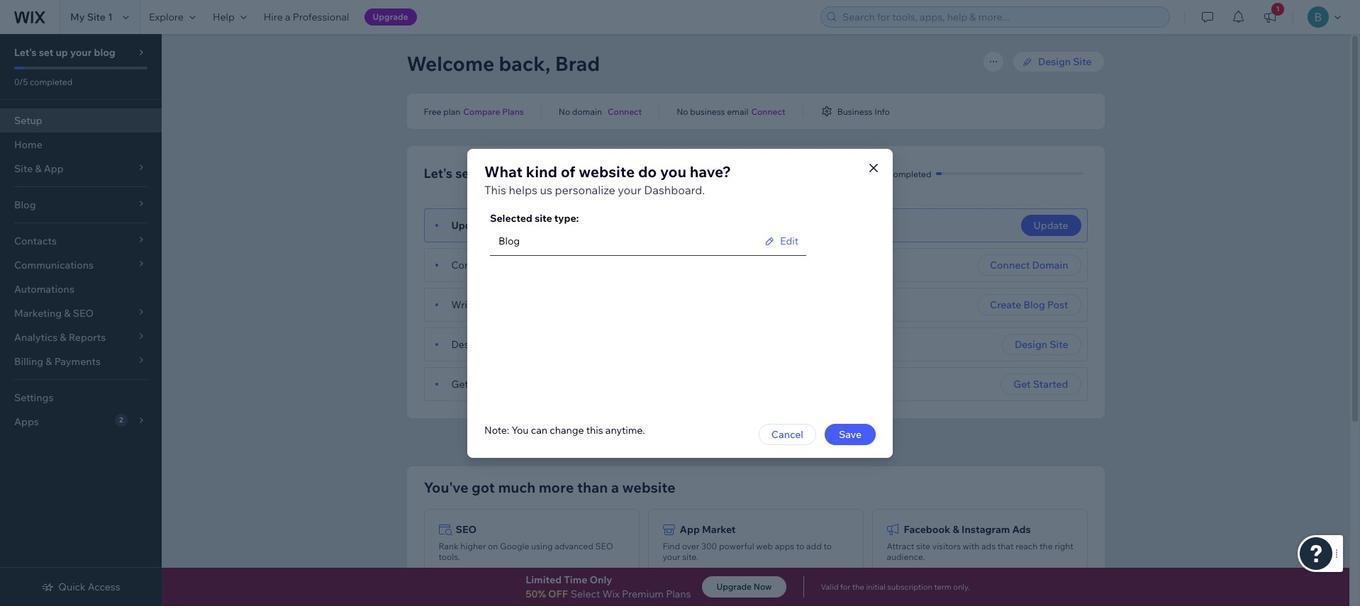 Task type: locate. For each thing, give the bounding box(es) containing it.
connect
[[608, 106, 642, 117], [751, 106, 786, 117], [451, 259, 491, 272], [990, 259, 1030, 272]]

to left add on the bottom right
[[796, 541, 805, 552]]

0 horizontal spatial let's set up your blog
[[14, 46, 115, 59]]

1 horizontal spatial on
[[500, 378, 512, 391]]

with down facebook & instagram ads
[[963, 541, 980, 552]]

0/5 completed up setup
[[14, 77, 73, 87]]

google
[[514, 378, 548, 391], [500, 541, 529, 552]]

connect inside button
[[990, 259, 1030, 272]]

get for get started
[[1014, 378, 1031, 391]]

upgrade right 'professional'
[[373, 11, 408, 22]]

seo right advanced
[[595, 541, 613, 552]]

edit button
[[763, 234, 802, 247]]

update for update your blog type
[[451, 219, 487, 232]]

blog down my site 1
[[94, 46, 115, 59]]

1 horizontal spatial set
[[455, 165, 474, 182]]

site for selected
[[535, 212, 552, 224]]

0 vertical spatial a
[[285, 11, 290, 23]]

up up 'setup' link
[[56, 46, 68, 59]]

1 vertical spatial 0/5 completed
[[873, 168, 932, 179]]

google inside rank higher on google using advanced seo tools.
[[500, 541, 529, 552]]

ads
[[982, 541, 996, 552]]

get inside "button"
[[1014, 378, 1031, 391]]

0 horizontal spatial plans
[[502, 106, 524, 117]]

no down brad
[[559, 106, 570, 117]]

0 horizontal spatial wix
[[603, 588, 620, 601]]

0 vertical spatial set
[[39, 46, 53, 59]]

connect domain
[[990, 259, 1069, 272]]

set left what
[[455, 165, 474, 182]]

wix left the stands
[[651, 436, 670, 449]]

update for update
[[1034, 219, 1069, 232]]

1 horizontal spatial 0/5 completed
[[873, 168, 932, 179]]

0 vertical spatial google
[[514, 378, 548, 391]]

0 vertical spatial let's set up your blog
[[14, 46, 115, 59]]

plans inside limited time only 50% off select wix premium plans
[[666, 588, 691, 601]]

0 vertical spatial website
[[579, 162, 635, 181]]

1 horizontal spatial get
[[1014, 378, 1031, 391]]

website down first
[[509, 338, 545, 351]]

site left type:
[[535, 212, 552, 224]]

your up helps
[[496, 165, 523, 182]]

back,
[[499, 51, 551, 76]]

on right the "found"
[[500, 378, 512, 391]]

1 vertical spatial upgrade
[[717, 582, 752, 592]]

domain down brad
[[572, 106, 602, 117]]

info
[[875, 106, 890, 117]]

get started button
[[1001, 374, 1081, 395]]

1 to from the left
[[796, 541, 805, 552]]

a
[[285, 11, 290, 23], [493, 259, 499, 272], [611, 479, 619, 496]]

reach
[[1016, 541, 1038, 552]]

tools.
[[439, 552, 460, 562]]

1 vertical spatial site
[[1073, 55, 1092, 68]]

quick access
[[58, 581, 120, 594]]

to right add on the bottom right
[[824, 541, 832, 552]]

this
[[484, 183, 506, 197]]

website inside what kind of website do you have? this helps us personalize your dashboard.
[[579, 162, 635, 181]]

blog left type
[[512, 219, 534, 232]]

0 vertical spatial upgrade
[[373, 11, 408, 22]]

on
[[500, 378, 512, 391], [488, 541, 498, 552]]

rank
[[439, 541, 459, 552]]

app
[[680, 523, 700, 536]]

2 vertical spatial a
[[611, 479, 619, 496]]

0/5 completed
[[14, 77, 73, 87], [873, 168, 932, 179]]

a right hire
[[285, 11, 290, 23]]

get left the "found"
[[451, 378, 469, 391]]

1 no from the left
[[559, 106, 570, 117]]

dashboard.
[[644, 183, 705, 197]]

site
[[535, 212, 552, 224], [916, 541, 931, 552]]

google left using
[[500, 541, 529, 552]]

1 horizontal spatial 0/5
[[873, 168, 887, 179]]

1 horizontal spatial plans
[[666, 588, 691, 601]]

2 vertical spatial site
[[1050, 338, 1069, 351]]

you've got much more than a website
[[424, 479, 676, 496]]

seo up higher
[[456, 523, 477, 536]]

plans right premium
[[666, 588, 691, 601]]

1 connect link from the left
[[608, 105, 642, 118]]

up
[[56, 46, 68, 59], [477, 165, 493, 182]]

completed up setup
[[30, 77, 73, 87]]

a left the custom
[[493, 259, 499, 272]]

1 vertical spatial site
[[916, 541, 931, 552]]

0 horizontal spatial update
[[451, 219, 487, 232]]

with right the stands
[[706, 436, 727, 449]]

site inside attract site visitors with ads that reach the right audience.
[[916, 541, 931, 552]]

site down facebook
[[916, 541, 931, 552]]

on right higher
[[488, 541, 498, 552]]

completed down info
[[889, 168, 932, 179]]

1 vertical spatial let's
[[424, 165, 453, 182]]

help button
[[204, 0, 255, 34]]

0 vertical spatial the
[[1040, 541, 1053, 552]]

design inside button
[[1015, 338, 1048, 351]]

upgrade now
[[717, 582, 772, 592]]

1 vertical spatial wix
[[603, 588, 620, 601]]

on for higher
[[488, 541, 498, 552]]

google for found
[[514, 378, 548, 391]]

300
[[701, 541, 717, 552]]

2 horizontal spatial a
[[611, 479, 619, 496]]

what kind of website do you have? this helps us personalize your dashboard.
[[484, 162, 731, 197]]

0/5 completed down info
[[873, 168, 932, 179]]

plans
[[502, 106, 524, 117], [666, 588, 691, 601]]

anytime.
[[606, 424, 645, 437]]

website right than
[[622, 479, 676, 496]]

0 vertical spatial with
[[706, 436, 727, 449]]

connect up write
[[451, 259, 491, 272]]

get
[[451, 378, 469, 391], [1014, 378, 1031, 391]]

much
[[498, 479, 536, 496]]

1 horizontal spatial connect link
[[751, 105, 786, 118]]

1 vertical spatial design site
[[1015, 338, 1069, 351]]

welcome back, brad
[[407, 51, 600, 76]]

cancel
[[772, 428, 804, 441]]

let's up setup
[[14, 46, 37, 59]]

create blog post
[[990, 299, 1069, 311]]

connect domain button
[[977, 255, 1081, 276]]

design down create blog post
[[1015, 338, 1048, 351]]

0 horizontal spatial a
[[285, 11, 290, 23]]

your up get found on google
[[486, 338, 507, 351]]

personalize
[[555, 183, 615, 197]]

upgrade
[[373, 11, 408, 22], [717, 582, 752, 592]]

0 horizontal spatial get
[[451, 378, 469, 391]]

0 vertical spatial completed
[[30, 77, 73, 87]]

1 vertical spatial plans
[[666, 588, 691, 601]]

2 horizontal spatial site
[[1073, 55, 1092, 68]]

domain right the custom
[[538, 259, 573, 272]]

2 to from the left
[[824, 541, 832, 552]]

0 vertical spatial seo
[[456, 523, 477, 536]]

more
[[539, 479, 574, 496]]

0 horizontal spatial 0/5 completed
[[14, 77, 73, 87]]

0 horizontal spatial to
[[796, 541, 805, 552]]

free
[[424, 106, 442, 117]]

your down do
[[618, 183, 642, 197]]

1 horizontal spatial seo
[[595, 541, 613, 552]]

site.
[[682, 552, 699, 562]]

1 horizontal spatial upgrade
[[717, 582, 752, 592]]

0 vertical spatial let's
[[14, 46, 37, 59]]

the right for
[[852, 582, 865, 592]]

visitors
[[932, 541, 961, 552]]

1 vertical spatial seo
[[595, 541, 613, 552]]

connect link right email
[[751, 105, 786, 118]]

this
[[586, 424, 603, 437]]

upgrade for upgrade now
[[717, 582, 752, 592]]

1 horizontal spatial to
[[824, 541, 832, 552]]

1 update from the left
[[451, 219, 487, 232]]

&
[[953, 523, 960, 536]]

web
[[756, 541, 773, 552]]

limited time only 50% off select wix premium plans
[[526, 574, 691, 601]]

wix down only
[[603, 588, 620, 601]]

0/5 down info
[[873, 168, 887, 179]]

1 vertical spatial let's set up your blog
[[424, 165, 554, 182]]

0 vertical spatial plans
[[502, 106, 524, 117]]

let's set up your blog down the my
[[14, 46, 115, 59]]

plans right "compare"
[[502, 106, 524, 117]]

blog
[[94, 46, 115, 59], [526, 165, 554, 182], [512, 219, 534, 232], [522, 299, 543, 311]]

blog
[[1024, 299, 1045, 311]]

design site button
[[1002, 334, 1081, 355]]

1 horizontal spatial no
[[677, 106, 688, 117]]

0 horizontal spatial completed
[[30, 77, 73, 87]]

a inside hire a professional "link"
[[285, 11, 290, 23]]

2 no from the left
[[677, 106, 688, 117]]

powerful
[[719, 541, 754, 552]]

0 horizontal spatial no
[[559, 106, 570, 117]]

Search for tools, apps, help & more... field
[[838, 7, 1165, 27]]

0 vertical spatial wix
[[651, 436, 670, 449]]

1 horizontal spatial completed
[[889, 168, 932, 179]]

1 horizontal spatial site
[[916, 541, 931, 552]]

0/5 completed inside sidebar element
[[14, 77, 73, 87]]

1 horizontal spatial with
[[963, 541, 980, 552]]

blog right first
[[522, 299, 543, 311]]

let's down free
[[424, 165, 453, 182]]

facebook & instagram ads
[[904, 523, 1031, 536]]

0 horizontal spatial the
[[852, 582, 865, 592]]

connect right email
[[751, 106, 786, 117]]

0 horizontal spatial set
[[39, 46, 53, 59]]

seo inside rank higher on google using advanced seo tools.
[[595, 541, 613, 552]]

cancel button
[[759, 424, 816, 445]]

seo
[[456, 523, 477, 536], [595, 541, 613, 552]]

0 vertical spatial on
[[500, 378, 512, 391]]

your left 'site.'
[[663, 552, 681, 562]]

0 horizontal spatial 0/5
[[14, 77, 28, 87]]

0 horizontal spatial let's
[[14, 46, 37, 59]]

blog up us
[[526, 165, 554, 182]]

1 horizontal spatial 1
[[1276, 4, 1280, 13]]

update inside update button
[[1034, 219, 1069, 232]]

1 vertical spatial completed
[[889, 168, 932, 179]]

get started
[[1014, 378, 1069, 391]]

0 horizontal spatial upgrade
[[373, 11, 408, 22]]

update up domain
[[1034, 219, 1069, 232]]

kind
[[526, 162, 557, 181]]

1 vertical spatial a
[[493, 259, 499, 272]]

0 vertical spatial 0/5
[[14, 77, 28, 87]]

0 horizontal spatial on
[[488, 541, 498, 552]]

1 vertical spatial the
[[852, 582, 865, 592]]

up inside sidebar element
[[56, 46, 68, 59]]

0 vertical spatial up
[[56, 46, 68, 59]]

1 vertical spatial on
[[488, 541, 498, 552]]

on inside rank higher on google using advanced seo tools.
[[488, 541, 498, 552]]

apps
[[775, 541, 795, 552]]

2 vertical spatial website
[[622, 479, 676, 496]]

2 connect link from the left
[[751, 105, 786, 118]]

the inside attract site visitors with ads that reach the right audience.
[[1040, 541, 1053, 552]]

compare plans link
[[463, 105, 524, 118]]

no left business
[[677, 106, 688, 117]]

a right than
[[611, 479, 619, 496]]

set up setup
[[39, 46, 53, 59]]

2 update from the left
[[1034, 219, 1069, 232]]

type
[[536, 219, 558, 232]]

1 vertical spatial with
[[963, 541, 980, 552]]

your down the my
[[70, 46, 92, 59]]

google up can
[[514, 378, 548, 391]]

what
[[484, 162, 523, 181]]

0/5 inside sidebar element
[[14, 77, 28, 87]]

your
[[70, 46, 92, 59], [496, 165, 523, 182], [618, 183, 642, 197], [489, 219, 510, 232], [479, 299, 500, 311], [486, 338, 507, 351], [663, 552, 681, 562]]

0 horizontal spatial site
[[535, 212, 552, 224]]

1 horizontal spatial up
[[477, 165, 493, 182]]

1 horizontal spatial site
[[1050, 338, 1069, 351]]

website up personalize
[[579, 162, 635, 181]]

1 horizontal spatial the
[[1040, 541, 1053, 552]]

0 vertical spatial site
[[535, 212, 552, 224]]

0 horizontal spatial up
[[56, 46, 68, 59]]

1 horizontal spatial wix
[[651, 436, 670, 449]]

the left right
[[1040, 541, 1053, 552]]

post
[[1048, 299, 1069, 311]]

1 horizontal spatial a
[[493, 259, 499, 272]]

design down write
[[451, 338, 484, 351]]

home link
[[0, 133, 162, 157]]

a for professional
[[285, 11, 290, 23]]

up up this
[[477, 165, 493, 182]]

have?
[[690, 162, 731, 181]]

0 horizontal spatial 1
[[108, 11, 113, 23]]

0 vertical spatial site
[[87, 11, 106, 23]]

0 vertical spatial design site
[[1038, 55, 1092, 68]]

0 vertical spatial 0/5 completed
[[14, 77, 73, 87]]

your inside sidebar element
[[70, 46, 92, 59]]

1 get from the left
[[451, 378, 469, 391]]

get left started
[[1014, 378, 1031, 391]]

let's
[[14, 46, 37, 59], [424, 165, 453, 182]]

1 horizontal spatial let's set up your blog
[[424, 165, 554, 182]]

a for custom
[[493, 259, 499, 272]]

wix stands with ukraine show your support
[[651, 436, 861, 449]]

let's set up your blog up this
[[424, 165, 554, 182]]

set
[[39, 46, 53, 59], [455, 165, 474, 182]]

only.
[[953, 582, 970, 592]]

None field
[[494, 227, 763, 255]]

0/5 up setup
[[14, 77, 28, 87]]

find
[[663, 541, 680, 552]]

your inside find over 300 powerful web apps to add to your site.
[[663, 552, 681, 562]]

1 horizontal spatial update
[[1034, 219, 1069, 232]]

website
[[579, 162, 635, 181], [509, 338, 545, 351], [622, 479, 676, 496]]

upgrade left now
[[717, 582, 752, 592]]

connect link up do
[[608, 105, 642, 118]]

update left selected
[[451, 219, 487, 232]]

0 horizontal spatial connect link
[[608, 105, 642, 118]]

1
[[1276, 4, 1280, 13], [108, 11, 113, 23]]

hire a professional
[[264, 11, 349, 23]]

blog inside sidebar element
[[94, 46, 115, 59]]

attract site visitors with ads that reach the right audience.
[[887, 541, 1074, 562]]

2 get from the left
[[1014, 378, 1031, 391]]

with
[[706, 436, 727, 449], [963, 541, 980, 552]]

connect up create
[[990, 259, 1030, 272]]

1 vertical spatial google
[[500, 541, 529, 552]]



Task type: vqa. For each thing, say whether or not it's contained in the screenshot.


Task type: describe. For each thing, give the bounding box(es) containing it.
connect link for no domain connect
[[608, 105, 642, 118]]

of
[[561, 162, 576, 181]]

connect a custom domain
[[451, 259, 573, 272]]

compare
[[463, 106, 500, 117]]

premium
[[622, 588, 664, 601]]

0 horizontal spatial seo
[[456, 523, 477, 536]]

design site inside button
[[1015, 338, 1069, 351]]

your inside what kind of website do you have? this helps us personalize your dashboard.
[[618, 183, 642, 197]]

show
[[772, 436, 798, 449]]

get found on google
[[451, 378, 548, 391]]

term
[[934, 582, 952, 592]]

type:
[[554, 212, 579, 224]]

hire
[[264, 11, 283, 23]]

using
[[531, 541, 553, 552]]

you've
[[424, 479, 469, 496]]

stands
[[672, 436, 704, 449]]

connect link for no business email connect
[[751, 105, 786, 118]]

limited
[[526, 574, 562, 587]]

edit
[[780, 234, 799, 247]]

hire a professional link
[[255, 0, 358, 34]]

1 inside button
[[1276, 4, 1280, 13]]

select
[[571, 588, 600, 601]]

got
[[472, 479, 495, 496]]

support
[[823, 436, 861, 449]]

now
[[754, 582, 772, 592]]

attract
[[887, 541, 914, 552]]

higher
[[461, 541, 486, 552]]

subscription
[[888, 582, 933, 592]]

1 vertical spatial website
[[509, 338, 545, 351]]

set inside sidebar element
[[39, 46, 53, 59]]

site inside button
[[1050, 338, 1069, 351]]

no for no business email connect
[[677, 106, 688, 117]]

my
[[70, 11, 85, 23]]

50%
[[526, 588, 546, 601]]

only
[[590, 574, 612, 587]]

no domain connect
[[559, 106, 642, 117]]

facebook
[[904, 523, 951, 536]]

can
[[531, 424, 548, 437]]

app market
[[680, 523, 736, 536]]

connect up do
[[608, 106, 642, 117]]

design down the search for tools, apps, help & more... field
[[1038, 55, 1071, 68]]

quick
[[58, 581, 86, 594]]

find over 300 powerful web apps to add to your site.
[[663, 541, 832, 562]]

first
[[502, 299, 520, 311]]

no for no domain connect
[[559, 106, 570, 117]]

design site link
[[1013, 51, 1105, 72]]

get for get found on google
[[451, 378, 469, 391]]

for
[[841, 582, 851, 592]]

that
[[998, 541, 1014, 552]]

started
[[1033, 378, 1069, 391]]

business
[[690, 106, 725, 117]]

right
[[1055, 541, 1074, 552]]

valid
[[821, 582, 839, 592]]

site for attract
[[916, 541, 931, 552]]

0 horizontal spatial site
[[87, 11, 106, 23]]

you
[[660, 162, 687, 181]]

brad
[[555, 51, 600, 76]]

save
[[839, 428, 862, 441]]

completed inside sidebar element
[[30, 77, 73, 87]]

1 vertical spatial up
[[477, 165, 493, 182]]

help
[[213, 11, 235, 23]]

settings
[[14, 392, 54, 404]]

1 vertical spatial domain
[[538, 259, 573, 272]]

wix inside limited time only 50% off select wix premium plans
[[603, 588, 620, 601]]

save button
[[825, 424, 876, 445]]

initial
[[866, 582, 886, 592]]

with inside attract site visitors with ads that reach the right audience.
[[963, 541, 980, 552]]

settings link
[[0, 386, 162, 410]]

update your blog type
[[451, 219, 558, 232]]

your left first
[[479, 299, 500, 311]]

access
[[88, 581, 120, 594]]

no business email connect
[[677, 106, 786, 117]]

on for found
[[500, 378, 512, 391]]

change
[[550, 424, 584, 437]]

time
[[564, 574, 588, 587]]

business info button
[[820, 105, 890, 118]]

setup link
[[0, 109, 162, 133]]

quick access button
[[41, 581, 120, 594]]

create
[[990, 299, 1022, 311]]

0 horizontal spatial with
[[706, 436, 727, 449]]

found
[[471, 378, 498, 391]]

business
[[837, 106, 873, 117]]

selected site type:
[[490, 212, 579, 224]]

1 vertical spatial 0/5
[[873, 168, 887, 179]]

your down this
[[489, 219, 510, 232]]

domain
[[1032, 259, 1069, 272]]

selected
[[490, 212, 533, 224]]

note: you can change this anytime.
[[484, 424, 645, 437]]

sidebar element
[[0, 34, 162, 606]]

email
[[727, 106, 749, 117]]

let's set up your blog inside sidebar element
[[14, 46, 115, 59]]

over
[[682, 541, 700, 552]]

professional
[[293, 11, 349, 23]]

valid for the initial subscription term only.
[[821, 582, 970, 592]]

update button
[[1021, 215, 1081, 236]]

let's inside sidebar element
[[14, 46, 37, 59]]

ukraine
[[729, 436, 766, 449]]

0 vertical spatial domain
[[572, 106, 602, 117]]

plan
[[443, 106, 461, 117]]

free plan compare plans
[[424, 106, 524, 117]]

home
[[14, 138, 42, 151]]

1 horizontal spatial let's
[[424, 165, 453, 182]]

upgrade for upgrade
[[373, 11, 408, 22]]

1 vertical spatial set
[[455, 165, 474, 182]]

you
[[512, 424, 529, 437]]

market
[[702, 523, 736, 536]]

setup
[[14, 114, 42, 127]]

my site 1
[[70, 11, 113, 23]]

google for higher
[[500, 541, 529, 552]]



